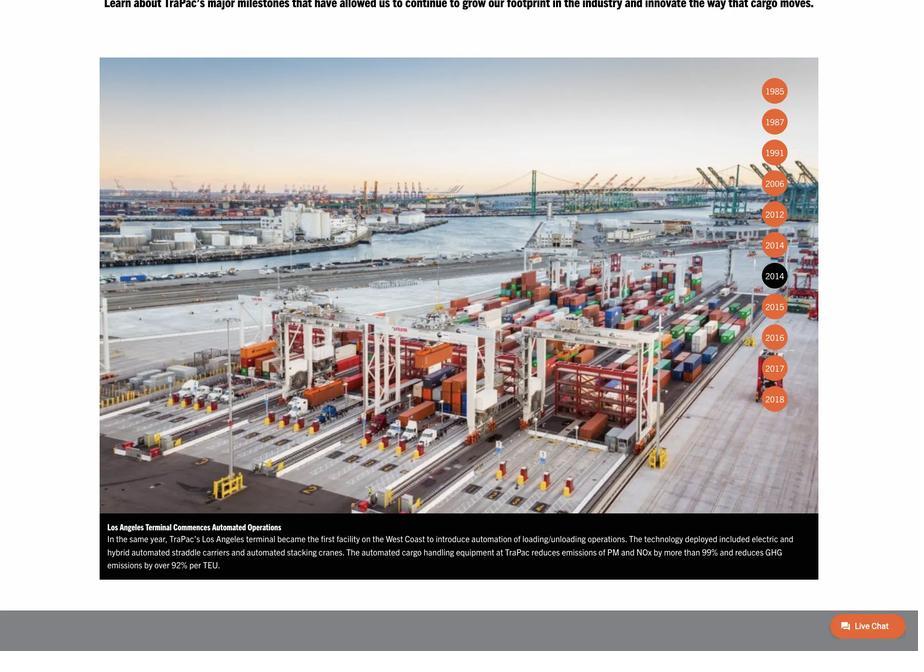 Task type: vqa. For each thing, say whether or not it's contained in the screenshot.
electric
yes



Task type: locate. For each thing, give the bounding box(es) containing it.
main content
[[89, 0, 919, 580]]

1987
[[766, 117, 785, 127]]

teu.
[[203, 560, 221, 571]]

2014 down 2012
[[766, 240, 785, 250]]

reduces down included
[[736, 547, 764, 558]]

1985
[[766, 86, 785, 96]]

los
[[107, 522, 118, 532], [202, 534, 214, 544]]

3 the from the left
[[373, 534, 384, 544]]

0 horizontal spatial emissions
[[107, 560, 142, 571]]

1 horizontal spatial the
[[630, 534, 643, 544]]

reduces down loading/unloading
[[532, 547, 560, 558]]

automated
[[212, 522, 246, 532]]

more
[[665, 547, 683, 558]]

angeles down automated
[[216, 534, 244, 544]]

and right pm
[[622, 547, 635, 558]]

automated down terminal
[[247, 547, 285, 558]]

2012
[[766, 209, 785, 220]]

the
[[116, 534, 128, 544], [308, 534, 319, 544], [373, 534, 384, 544]]

by left over
[[144, 560, 153, 571]]

0 horizontal spatial by
[[144, 560, 153, 571]]

and up ghg
[[781, 534, 794, 544]]

west
[[386, 534, 403, 544]]

los up carriers at left bottom
[[202, 534, 214, 544]]

footer
[[0, 611, 919, 652]]

99%
[[703, 547, 719, 558]]

1 vertical spatial of
[[599, 547, 606, 558]]

year,
[[150, 534, 168, 544]]

3 automated from the left
[[362, 547, 400, 558]]

same
[[130, 534, 149, 544]]

angeles up same
[[120, 522, 144, 532]]

handling
[[424, 547, 455, 558]]

operations.
[[588, 534, 628, 544]]

the
[[630, 534, 643, 544], [347, 547, 360, 558]]

0 horizontal spatial automated
[[132, 547, 170, 558]]

1 horizontal spatial by
[[654, 547, 663, 558]]

2014
[[766, 240, 785, 250], [766, 271, 785, 281]]

2018
[[766, 394, 785, 405]]

by right nox
[[654, 547, 663, 558]]

1 vertical spatial 2014
[[766, 271, 785, 281]]

0 horizontal spatial los
[[107, 522, 118, 532]]

automated down west
[[362, 547, 400, 558]]

carriers
[[203, 547, 230, 558]]

2015
[[766, 302, 785, 312]]

0 horizontal spatial the
[[347, 547, 360, 558]]

the right in
[[116, 534, 128, 544]]

0 vertical spatial of
[[514, 534, 521, 544]]

reduces
[[532, 547, 560, 558], [736, 547, 764, 558]]

0 vertical spatial angeles
[[120, 522, 144, 532]]

2 2014 from the top
[[766, 271, 785, 281]]

in
[[107, 534, 114, 544]]

the down facility
[[347, 547, 360, 558]]

1 horizontal spatial emissions
[[562, 547, 597, 558]]

0 horizontal spatial the
[[116, 534, 128, 544]]

angeles
[[120, 522, 144, 532], [216, 534, 244, 544]]

1 reduces from the left
[[532, 547, 560, 558]]

2006
[[766, 178, 785, 189]]

automated
[[132, 547, 170, 558], [247, 547, 285, 558], [362, 547, 400, 558]]

and down included
[[721, 547, 734, 558]]

1 horizontal spatial of
[[599, 547, 606, 558]]

the up nox
[[630, 534, 643, 544]]

trapac
[[506, 547, 530, 558]]

automated down year,
[[132, 547, 170, 558]]

emissions
[[562, 547, 597, 558], [107, 560, 142, 571]]

at
[[497, 547, 504, 558]]

0 vertical spatial the
[[630, 534, 643, 544]]

1 horizontal spatial los
[[202, 534, 214, 544]]

1 horizontal spatial automated
[[247, 547, 285, 558]]

0 vertical spatial emissions
[[562, 547, 597, 558]]

hybrid
[[107, 547, 130, 558]]

0 horizontal spatial reduces
[[532, 547, 560, 558]]

1 horizontal spatial reduces
[[736, 547, 764, 558]]

of left pm
[[599, 547, 606, 558]]

the left "first"
[[308, 534, 319, 544]]

of up trapac
[[514, 534, 521, 544]]

1 vertical spatial angeles
[[216, 534, 244, 544]]

0 vertical spatial by
[[654, 547, 663, 558]]

2017
[[766, 363, 785, 374]]

2 horizontal spatial automated
[[362, 547, 400, 558]]

2 horizontal spatial the
[[373, 534, 384, 544]]

by
[[654, 547, 663, 558], [144, 560, 153, 571]]

2014 up 2015
[[766, 271, 785, 281]]

los angeles terminal commences automated operations in the same year, trapac's los angeles terminal became the first facility on the west coast to introduce automation of loading/unloading operations. the technology deployed included electric and hybrid automated straddle carriers and automated stacking cranes. the automated cargo handling equipment at trapac reduces emissions of pm and nox by more than 99% and reduces ghg emissions by over 92% per teu.
[[107, 522, 794, 571]]

and
[[781, 534, 794, 544], [232, 547, 245, 558], [622, 547, 635, 558], [721, 547, 734, 558]]

1 vertical spatial by
[[144, 560, 153, 571]]

straddle
[[172, 547, 201, 558]]

the right on
[[373, 534, 384, 544]]

1 vertical spatial los
[[202, 534, 214, 544]]

0 vertical spatial 2014
[[766, 240, 785, 250]]

1 horizontal spatial the
[[308, 534, 319, 544]]

of
[[514, 534, 521, 544], [599, 547, 606, 558]]

emissions down hybrid
[[107, 560, 142, 571]]

emissions down loading/unloading
[[562, 547, 597, 558]]

1 vertical spatial the
[[347, 547, 360, 558]]

los up in
[[107, 522, 118, 532]]



Task type: describe. For each thing, give the bounding box(es) containing it.
2 reduces from the left
[[736, 547, 764, 558]]

pm
[[608, 547, 620, 558]]

main content containing 1985
[[89, 0, 919, 580]]

coast
[[405, 534, 425, 544]]

92%
[[172, 560, 188, 571]]

0 vertical spatial los
[[107, 522, 118, 532]]

automation
[[472, 534, 512, 544]]

1 2014 from the top
[[766, 240, 785, 250]]

stacking
[[287, 547, 317, 558]]

1 vertical spatial emissions
[[107, 560, 142, 571]]

terminal
[[146, 522, 172, 532]]

than
[[685, 547, 701, 558]]

operations
[[248, 522, 282, 532]]

loading/unloading
[[523, 534, 586, 544]]

became
[[278, 534, 306, 544]]

trapac's
[[170, 534, 200, 544]]

facility
[[337, 534, 360, 544]]

0 horizontal spatial of
[[514, 534, 521, 544]]

on
[[362, 534, 371, 544]]

included
[[720, 534, 751, 544]]

deployed
[[686, 534, 718, 544]]

0 horizontal spatial angeles
[[120, 522, 144, 532]]

1 the from the left
[[116, 534, 128, 544]]

technology
[[645, 534, 684, 544]]

2016
[[766, 333, 785, 343]]

over
[[155, 560, 170, 571]]

ghg
[[766, 547, 783, 558]]

trapac los angeles image
[[100, 58, 819, 514]]

first
[[321, 534, 335, 544]]

cranes.
[[319, 547, 345, 558]]

and right carriers at left bottom
[[232, 547, 245, 558]]

2 automated from the left
[[247, 547, 285, 558]]

1991
[[766, 148, 785, 158]]

nox
[[637, 547, 652, 558]]

introduce
[[436, 534, 470, 544]]

per
[[190, 560, 201, 571]]

commences
[[173, 522, 211, 532]]

2 the from the left
[[308, 534, 319, 544]]

1 horizontal spatial angeles
[[216, 534, 244, 544]]

terminal
[[246, 534, 276, 544]]

equipment
[[457, 547, 495, 558]]

1 automated from the left
[[132, 547, 170, 558]]

electric
[[753, 534, 779, 544]]

cargo
[[402, 547, 422, 558]]

to
[[427, 534, 434, 544]]



